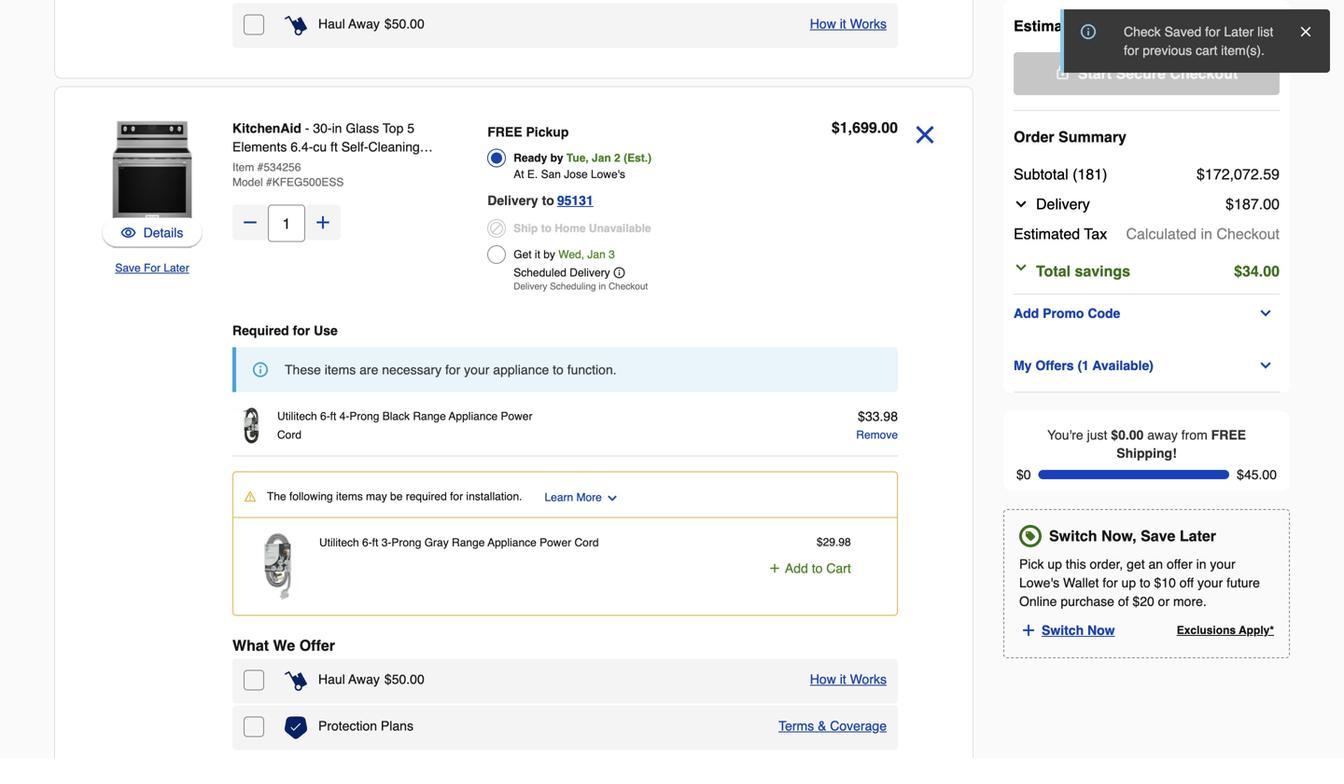 Task type: vqa. For each thing, say whether or not it's contained in the screenshot.
50
yes



Task type: describe. For each thing, give the bounding box(es) containing it.
shipping!
[[1117, 446, 1177, 461]]

cart
[[1196, 43, 1218, 58]]

0 vertical spatial jan
[[592, 152, 611, 165]]

checkout inside "option group"
[[609, 281, 648, 292]]

0 horizontal spatial plus image
[[314, 213, 332, 232]]

remove button
[[856, 426, 898, 445]]

1 vertical spatial jan
[[588, 248, 606, 261]]

50 for haul away filled image
[[392, 16, 406, 31]]

30-
[[313, 121, 332, 136]]

98
[[839, 536, 851, 549]]

59 for $ 172,259 . 59
[[1263, 17, 1280, 35]]

save inside the save for later button
[[115, 262, 141, 275]]

required for use
[[232, 323, 338, 338]]

chevron down image
[[1014, 197, 1029, 212]]

how for how it works button related to haul away filled image
[[810, 16, 836, 31]]

works for haul away filled image
[[850, 16, 887, 31]]

add for add to cart
[[785, 561, 808, 576]]

ship to home unavailable
[[514, 222, 651, 235]]

(181)
[[1073, 166, 1108, 183]]

of
[[1118, 595, 1129, 610]]

estimated tax
[[1014, 225, 1107, 243]]

haul for haul away filled icon
[[318, 673, 345, 687]]

more
[[576, 491, 602, 505]]

online
[[1019, 595, 1057, 610]]

to left function.
[[553, 363, 564, 378]]

be
[[390, 491, 403, 504]]

6.4-
[[291, 140, 313, 154]]

these items are necessary for your appliance to function.
[[285, 363, 617, 378]]

you're
[[1047, 428, 1083, 443]]

offers
[[1036, 358, 1074, 373]]

172,259
[[1205, 17, 1259, 35]]

5
[[407, 121, 414, 136]]

may
[[366, 491, 387, 504]]

item #534256 model #kfeg500ess
[[232, 161, 344, 189]]

(est.)
[[624, 152, 652, 165]]

.00 for $ 187 .00
[[1259, 196, 1280, 213]]

1 horizontal spatial save
[[1141, 528, 1176, 545]]

$ up plans
[[384, 673, 392, 687]]

terms & coverage
[[779, 719, 887, 734]]

&
[[818, 719, 826, 734]]

necessary
[[382, 363, 442, 378]]

how it works for haul away filled image
[[810, 16, 887, 31]]

home
[[555, 222, 586, 235]]

black
[[382, 410, 410, 423]]

2 vertical spatial your
[[1198, 576, 1223, 591]]

away from
[[1147, 428, 1208, 443]]

learn more
[[545, 491, 602, 505]]

utilitech for utilitech 6-ft 4-prong black range appliance power cord
[[277, 410, 317, 423]]

tax
[[1084, 225, 1107, 243]]

away
[[1147, 428, 1178, 443]]

3
[[609, 248, 615, 261]]

59 for $ 172,072 . 59
[[1263, 166, 1280, 183]]

my
[[1014, 358, 1032, 373]]

checkout for start secure checkout
[[1170, 65, 1238, 82]]

kitchenaid -
[[232, 121, 313, 136]]

6- for 3-
[[362, 537, 372, 550]]

estimated for estimated tax
[[1014, 225, 1080, 243]]

learn
[[545, 491, 573, 505]]

$ right just
[[1111, 428, 1118, 443]]

subtotal
[[1014, 166, 1069, 183]]

free for free shipping!
[[1211, 428, 1246, 443]]

to for add
[[812, 561, 823, 576]]

$33.98 remove
[[856, 409, 898, 442]]

warning image
[[245, 491, 256, 503]]

start secure checkout
[[1078, 65, 1238, 82]]

apply*
[[1239, 625, 1274, 638]]

for right required
[[450, 491, 463, 504]]

tue,
[[567, 152, 589, 165]]

block image
[[487, 219, 506, 238]]

(1
[[1078, 358, 1089, 373]]

how it works button for haul away filled image
[[810, 14, 887, 33]]

switch for switch now, save later
[[1049, 528, 1097, 545]]

$ 1,699 .00
[[832, 119, 898, 136]]

quickview image
[[121, 224, 136, 242]]

range for 4-
[[413, 410, 446, 423]]

you're just $ 0.00
[[1047, 428, 1144, 443]]

protection plans
[[318, 719, 413, 734]]

what
[[232, 638, 269, 655]]

plus image
[[1020, 623, 1037, 640]]

3-
[[381, 537, 391, 550]]

more.
[[1173, 595, 1207, 610]]

following
[[289, 491, 333, 504]]

utilitech for utilitech 6-ft 3-prong gray range appliance power cord
[[319, 537, 359, 550]]

required
[[406, 491, 447, 504]]

calculated in checkout
[[1126, 225, 1280, 243]]

in right scheduling
[[599, 281, 606, 292]]

chevron down image inside "my offers (1 available)" link
[[1258, 358, 1273, 373]]

at e. san jose lowe's
[[514, 168, 625, 181]]

estimated for estimated total
[[1014, 17, 1085, 35]]

0 horizontal spatial lowe's
[[591, 168, 625, 181]]

delivery for delivery to 95131
[[487, 193, 538, 208]]

protection plan filled image
[[285, 717, 307, 740]]

6-ft 4-prong black range appliance power cord image
[[232, 407, 270, 445]]

pick
[[1019, 557, 1044, 572]]

#kfeg500ess
[[266, 176, 344, 189]]

list
[[1258, 24, 1274, 39]]

29
[[823, 536, 835, 549]]

checkout for calculated in checkout
[[1217, 225, 1280, 243]]

code
[[1088, 306, 1120, 321]]

switch now button
[[1019, 619, 1131, 643]]

-
[[305, 121, 309, 136]]

95131
[[557, 193, 593, 208]]

0 vertical spatial your
[[464, 363, 490, 378]]

at
[[514, 168, 524, 181]]

saved
[[1165, 24, 1202, 39]]

check saved for later list for previous cart item(s).
[[1124, 24, 1274, 58]]

$33.98
[[858, 409, 898, 424]]

haul away filled image
[[285, 14, 307, 37]]

haul away $ 50 .00 for haul away filled icon
[[318, 673, 424, 687]]

oven
[[301, 158, 333, 173]]

power for utilitech 6-ft 3-prong gray range appliance power cord
[[540, 537, 571, 550]]

steel)
[[382, 177, 416, 192]]

exclusions
[[1177, 625, 1236, 638]]

.00 for $ 1,699 .00
[[877, 119, 898, 136]]

gray
[[424, 537, 449, 550]]

installation.
[[466, 491, 522, 504]]

30-in glass top 5 elements 6.4-cu ft self-cleaning convection oven freestanding electric range (stainless steel) image
[[85, 117, 219, 252]]

terms
[[779, 719, 814, 734]]

now
[[1087, 624, 1115, 639]]

the
[[267, 491, 286, 504]]

$ for $ 172,259 . 59
[[1197, 17, 1205, 35]]

switch for switch now
[[1042, 624, 1084, 639]]

1 vertical spatial by
[[543, 248, 555, 261]]

ft inside 30-in glass top 5 elements 6.4-cu ft self-cleaning convection oven freestanding electric range (stainless steel)
[[330, 140, 338, 154]]

how it works button for haul away filled icon
[[810, 671, 887, 689]]

self-
[[341, 140, 368, 154]]

$ right haul away filled image
[[384, 16, 392, 31]]

scheduling
[[550, 281, 596, 292]]

2
[[614, 152, 621, 165]]

add to cart
[[785, 561, 851, 576]]

to for delivery
[[542, 193, 554, 208]]

add promo code link
[[1014, 302, 1280, 325]]

0 horizontal spatial total
[[1036, 263, 1071, 280]]

prong for 4-
[[349, 410, 379, 423]]

e.
[[527, 168, 538, 181]]

get it by wed, jan 3
[[514, 248, 615, 261]]

later inside button
[[164, 262, 189, 275]]

tag filled image
[[1022, 529, 1039, 545]]

$10
[[1154, 576, 1176, 591]]

for inside pick up this order, get an offer in your lowe's wallet for up to $10 off your future online purchase of $20 or more.
[[1103, 576, 1118, 591]]

haul away $ 50 .00 for haul away filled image
[[318, 16, 424, 31]]

cleaning
[[368, 140, 420, 154]]

away for haul away filled icon
[[348, 673, 380, 687]]

jose
[[564, 168, 588, 181]]



Task type: locate. For each thing, give the bounding box(es) containing it.
start
[[1078, 65, 1112, 82]]

. for 172,072
[[1259, 166, 1263, 183]]

$ left the 98
[[817, 536, 823, 549]]

free inside free shipping!
[[1211, 428, 1246, 443]]

1 horizontal spatial prong
[[391, 537, 421, 550]]

1 horizontal spatial power
[[540, 537, 571, 550]]

checkout down the 187
[[1217, 225, 1280, 243]]

delivery up "delivery scheduling in checkout"
[[570, 267, 610, 280]]

0 vertical spatial haul
[[318, 16, 345, 31]]

up
[[1048, 557, 1062, 572], [1122, 576, 1136, 591]]

0 horizontal spatial info image
[[253, 363, 268, 378]]

0 horizontal spatial range
[[279, 177, 317, 192]]

your right off
[[1198, 576, 1223, 591]]

2 horizontal spatial later
[[1224, 24, 1254, 39]]

2 vertical spatial ft
[[372, 537, 378, 550]]

6-
[[320, 410, 330, 423], [362, 537, 372, 550]]

1 vertical spatial estimated
[[1014, 225, 1080, 243]]

0 vertical spatial power
[[501, 410, 533, 423]]

0 vertical spatial works
[[850, 16, 887, 31]]

details button
[[102, 218, 203, 248], [121, 224, 183, 242]]

6- left 3-
[[362, 537, 372, 550]]

0 vertical spatial .
[[1259, 17, 1263, 35]]

0 vertical spatial by
[[550, 152, 563, 165]]

for left the use
[[293, 323, 310, 338]]

. up item(s). at the right
[[1259, 17, 1263, 35]]

appliance
[[493, 363, 549, 378]]

promo
[[1043, 306, 1084, 321]]

(stainless
[[321, 177, 378, 192]]

0 horizontal spatial prong
[[349, 410, 379, 423]]

1 horizontal spatial lowe's
[[1019, 576, 1060, 591]]

0 vertical spatial total
[[1089, 17, 1124, 35]]

0 vertical spatial away
[[348, 16, 380, 31]]

power down learn
[[540, 537, 571, 550]]

works for haul away filled icon
[[850, 673, 887, 687]]

1 vertical spatial it
[[535, 248, 540, 261]]

checkout inside start secure checkout button
[[1170, 65, 1238, 82]]

ft for 3-
[[372, 537, 378, 550]]

1,699
[[840, 119, 877, 136]]

your up the future at the bottom right of page
[[1210, 557, 1236, 572]]

away up protection plans
[[348, 673, 380, 687]]

1 vertical spatial add
[[785, 561, 808, 576]]

kitchenaid
[[232, 121, 301, 136]]

add left cart
[[785, 561, 808, 576]]

0 vertical spatial lowe's
[[591, 168, 625, 181]]

this
[[1066, 557, 1086, 572]]

these
[[285, 363, 321, 378]]

$ for $ 187 .00
[[1226, 196, 1234, 213]]

1 horizontal spatial plus image
[[768, 562, 781, 575]]

range right black
[[413, 410, 446, 423]]

how
[[810, 16, 836, 31], [810, 673, 836, 687]]

1 vertical spatial total
[[1036, 263, 1071, 280]]

haul for haul away filled image
[[318, 16, 345, 31]]

items left 'are'
[[325, 363, 356, 378]]

1 vertical spatial how
[[810, 673, 836, 687]]

free for free pickup
[[487, 125, 522, 140]]

total
[[1089, 17, 1124, 35], [1036, 263, 1071, 280]]

1 vertical spatial how it works button
[[810, 671, 887, 689]]

1 vertical spatial how it works
[[810, 673, 887, 687]]

0 vertical spatial plus image
[[314, 213, 332, 232]]

in right offer
[[1196, 557, 1207, 572]]

my offers (1 available)
[[1014, 358, 1154, 373]]

1 vertical spatial info image
[[253, 363, 268, 378]]

ft inside "utilitech 6-ft 4-prong black range appliance power cord"
[[330, 410, 336, 423]]

ft
[[330, 140, 338, 154], [330, 410, 336, 423], [372, 537, 378, 550]]

delivery down subtotal (181)
[[1036, 196, 1090, 213]]

0 vertical spatial how it works
[[810, 16, 887, 31]]

electric
[[232, 177, 275, 192]]

ft right cu at top left
[[330, 140, 338, 154]]

utilitech 6-ft 4-prong black range appliance power cord
[[277, 410, 533, 442]]

1 vertical spatial free
[[1211, 428, 1246, 443]]

$ up cart
[[1197, 17, 1205, 35]]

scheduled
[[514, 267, 567, 280]]

delivery for delivery
[[1036, 196, 1090, 213]]

item
[[232, 161, 254, 174]]

2 estimated from the top
[[1014, 225, 1080, 243]]

now,
[[1101, 528, 1137, 545]]

0 vertical spatial later
[[1224, 24, 1254, 39]]

1 vertical spatial 50
[[392, 673, 406, 687]]

later up item(s). at the right
[[1224, 24, 1254, 39]]

1 works from the top
[[850, 16, 887, 31]]

how it works button
[[810, 14, 887, 33], [810, 671, 887, 689]]

to inside pick up this order, get an offer in your lowe's wallet for up to $10 off your future online purchase of $20 or more.
[[1140, 576, 1151, 591]]

1 vertical spatial 59
[[1263, 166, 1280, 183]]

add item to cart element
[[785, 560, 851, 578]]

1 vertical spatial plus image
[[768, 562, 781, 575]]

free
[[487, 125, 522, 140], [1211, 428, 1246, 443]]

2 how it works button from the top
[[810, 671, 887, 689]]

lowe's down 2 on the top left of page
[[591, 168, 625, 181]]

chevron down image
[[1014, 260, 1029, 275], [1258, 306, 1273, 321], [1258, 358, 1273, 373], [606, 492, 619, 505]]

to for ship
[[541, 222, 552, 235]]

range for 3-
[[452, 537, 485, 550]]

up left this
[[1048, 557, 1062, 572]]

jan left 2 on the top left of page
[[592, 152, 611, 165]]

1 vertical spatial items
[[336, 491, 363, 504]]

get
[[514, 248, 532, 261]]

total savings
[[1036, 263, 1130, 280]]

34
[[1242, 263, 1259, 280]]

1 vertical spatial works
[[850, 673, 887, 687]]

remove item image
[[909, 119, 941, 151]]

cord down more
[[575, 537, 599, 550]]

$ for $ 34 .00
[[1234, 263, 1242, 280]]

free right from
[[1211, 428, 1246, 443]]

what we offer
[[232, 638, 335, 655]]

$ 172,259 . 59
[[1197, 17, 1280, 35]]

0 vertical spatial how it works button
[[810, 14, 887, 33]]

plans
[[381, 719, 413, 734]]

ready by tue, jan 2 (est.)
[[514, 152, 652, 165]]

0 vertical spatial cord
[[277, 429, 302, 442]]

purchase
[[1061, 595, 1115, 610]]

0 vertical spatial it
[[840, 16, 846, 31]]

appliance inside "utilitech 6-ft 4-prong black range appliance power cord"
[[449, 410, 498, 423]]

free up ready
[[487, 125, 522, 140]]

1 vertical spatial .
[[1259, 166, 1263, 183]]

delivery down scheduled
[[514, 281, 547, 292]]

0 vertical spatial switch
[[1049, 528, 1097, 545]]

plus image
[[314, 213, 332, 232], [768, 562, 781, 575]]

power down appliance
[[501, 410, 533, 423]]

appliance down these items are necessary for your appliance to function. on the top of the page
[[449, 410, 498, 423]]

1 vertical spatial haul
[[318, 673, 345, 687]]

to right ship
[[541, 222, 552, 235]]

1 50 from the top
[[392, 16, 406, 31]]

1 horizontal spatial up
[[1122, 576, 1136, 591]]

checkout down cart
[[1170, 65, 1238, 82]]

glass
[[346, 121, 379, 136]]

$ for $ 29 . 98
[[817, 536, 823, 549]]

range inside 30-in glass top 5 elements 6.4-cu ft self-cleaning convection oven freestanding electric range (stainless steel)
[[279, 177, 317, 192]]

delivery down at
[[487, 193, 538, 208]]

1 vertical spatial cord
[[575, 537, 599, 550]]

freestanding
[[336, 158, 413, 173]]

utilitech inside "utilitech 6-ft 4-prong black range appliance power cord"
[[277, 410, 317, 423]]

6-ft 3-prong gray range appliance power cord image
[[245, 533, 312, 601]]

it for haul away filled image
[[840, 16, 846, 31]]

0 vertical spatial range
[[279, 177, 317, 192]]

info image
[[614, 267, 625, 279]]

1 vertical spatial utilitech
[[319, 537, 359, 550]]

0 vertical spatial up
[[1048, 557, 1062, 572]]

$ down 'calculated in checkout'
[[1234, 263, 1242, 280]]

utilitech right 6-ft 4-prong black range appliance power cord icon
[[277, 410, 317, 423]]

to left cart
[[812, 561, 823, 576]]

pick up this order, get an offer in your lowe's wallet for up to $10 off your future online purchase of $20 or more.
[[1019, 557, 1260, 610]]

1 vertical spatial 6-
[[362, 537, 372, 550]]

estimated
[[1014, 17, 1085, 35], [1014, 225, 1080, 243]]

1 haul away $ 50 .00 from the top
[[318, 16, 424, 31]]

2 vertical spatial later
[[1180, 528, 1216, 545]]

6- left 4-
[[320, 410, 330, 423]]

1 vertical spatial ft
[[330, 410, 336, 423]]

chevron down image inside add promo code link
[[1258, 306, 1273, 321]]

appliance for gray
[[488, 537, 537, 550]]

prong for 3-
[[391, 537, 421, 550]]

later for check saved for later list for previous cart item(s).
[[1224, 24, 1254, 39]]

prong left the gray
[[391, 537, 421, 550]]

info image
[[1081, 24, 1096, 39], [253, 363, 268, 378]]

range
[[279, 177, 317, 192], [413, 410, 446, 423], [452, 537, 485, 550]]

we
[[273, 638, 295, 655]]

available)
[[1093, 358, 1154, 373]]

59 up item(s). at the right
[[1263, 17, 1280, 35]]

6- for 4-
[[320, 410, 330, 423]]

function.
[[567, 363, 617, 378]]

jan left 3
[[588, 248, 606, 261]]

1 horizontal spatial utilitech
[[319, 537, 359, 550]]

away right haul away filled image
[[348, 16, 380, 31]]

2 how from the top
[[810, 673, 836, 687]]

4-
[[339, 410, 349, 423]]

0 vertical spatial 59
[[1263, 17, 1280, 35]]

save up an
[[1141, 528, 1176, 545]]

0.00
[[1118, 428, 1144, 443]]

1 vertical spatial prong
[[391, 537, 421, 550]]

how it works for haul away filled icon
[[810, 673, 887, 687]]

ft for 4-
[[330, 410, 336, 423]]

1 how it works from the top
[[810, 16, 887, 31]]

0 horizontal spatial free
[[487, 125, 522, 140]]

info image up start
[[1081, 24, 1096, 39]]

in left glass
[[332, 121, 342, 136]]

haul away $ 50 .00
[[318, 16, 424, 31], [318, 673, 424, 687]]

0 vertical spatial info image
[[1081, 24, 1096, 39]]

switch inside button
[[1042, 624, 1084, 639]]

2 vertical spatial .
[[835, 536, 839, 549]]

1 horizontal spatial 6-
[[362, 537, 372, 550]]

. up $ 187 .00
[[1259, 166, 1263, 183]]

your left appliance
[[464, 363, 490, 378]]

add left promo
[[1014, 306, 1039, 321]]

1 vertical spatial power
[[540, 537, 571, 550]]

for up cart
[[1205, 24, 1220, 39]]

cord for utilitech 6-ft 3-prong gray range appliance power cord
[[575, 537, 599, 550]]

secure image
[[1055, 64, 1070, 79]]

away for haul away filled image
[[348, 16, 380, 31]]

subtotal (181)
[[1014, 166, 1108, 183]]

lowe's inside pick up this order, get an offer in your lowe's wallet for up to $10 off your future online purchase of $20 or more.
[[1019, 576, 1060, 591]]

0 vertical spatial 6-
[[320, 410, 330, 423]]

2 works from the top
[[850, 673, 887, 687]]

unavailable
[[589, 222, 651, 235]]

1 how it works button from the top
[[810, 14, 887, 33]]

1 horizontal spatial later
[[1180, 528, 1216, 545]]

for down the check
[[1124, 43, 1139, 58]]

estimated up secure icon
[[1014, 17, 1085, 35]]

30-in glass top 5 elements 6.4-cu ft self-cleaning convection oven freestanding electric range (stainless steel)
[[232, 121, 420, 192]]

utilitech 6-ft 3-prong gray range appliance power cord
[[319, 537, 599, 550]]

1 horizontal spatial range
[[413, 410, 446, 423]]

order summary
[[1014, 128, 1127, 146]]

0 vertical spatial items
[[325, 363, 356, 378]]

top
[[383, 121, 404, 136]]

info image for these items are necessary for your appliance to function.
[[253, 363, 268, 378]]

1 59 from the top
[[1263, 17, 1280, 35]]

plus image right stepper number input field with increment and decrement buttons number field
[[314, 213, 332, 232]]

appliance
[[449, 410, 498, 423], [488, 537, 537, 550]]

0 vertical spatial how
[[810, 16, 836, 31]]

1 horizontal spatial total
[[1089, 17, 1124, 35]]

50 for haul away filled icon
[[392, 673, 406, 687]]

6- inside "utilitech 6-ft 4-prong black range appliance power cord"
[[320, 410, 330, 423]]

switch up this
[[1049, 528, 1097, 545]]

from
[[1182, 428, 1208, 443]]

later inside check saved for later list for previous cart item(s).
[[1224, 24, 1254, 39]]

power inside "utilitech 6-ft 4-prong black range appliance power cord"
[[501, 410, 533, 423]]

0 vertical spatial ft
[[330, 140, 338, 154]]

estimated down chevron down image
[[1014, 225, 1080, 243]]

0 horizontal spatial up
[[1048, 557, 1062, 572]]

appliance down installation.
[[488, 537, 537, 550]]

range down #534256
[[279, 177, 317, 192]]

cord right 6-ft 4-prong black range appliance power cord icon
[[277, 429, 302, 442]]

by up san
[[550, 152, 563, 165]]

2 50 from the top
[[392, 673, 406, 687]]

0 vertical spatial save
[[115, 262, 141, 275]]

1 horizontal spatial cord
[[575, 537, 599, 550]]

cord for utilitech 6-ft 4-prong black range appliance power cord
[[277, 429, 302, 442]]

protection
[[318, 719, 377, 734]]

how for how it works button related to haul away filled icon
[[810, 673, 836, 687]]

power for utilitech 6-ft 4-prong black range appliance power cord
[[501, 410, 533, 423]]

1 horizontal spatial add
[[1014, 306, 1039, 321]]

1 vertical spatial checkout
[[1217, 225, 1280, 243]]

in right calculated
[[1201, 225, 1213, 243]]

offer
[[299, 638, 335, 655]]

0 vertical spatial haul away $ 50 .00
[[318, 16, 424, 31]]

info image for check saved for later list for previous cart item(s).
[[1081, 24, 1096, 39]]

items left may
[[336, 491, 363, 504]]

wed,
[[558, 248, 584, 261]]

ft left 3-
[[372, 537, 378, 550]]

add
[[1014, 306, 1039, 321], [785, 561, 808, 576]]

2 horizontal spatial range
[[452, 537, 485, 550]]

$
[[384, 16, 392, 31], [1197, 17, 1205, 35], [832, 119, 840, 136], [1197, 166, 1205, 183], [1226, 196, 1234, 213], [1234, 263, 1242, 280], [1111, 428, 1118, 443], [817, 536, 823, 549], [384, 673, 392, 687]]

save left for
[[115, 262, 141, 275]]

2 vertical spatial checkout
[[609, 281, 648, 292]]

59 up $ 187 .00
[[1263, 166, 1280, 183]]

to down san
[[542, 193, 554, 208]]

prong left black
[[349, 410, 379, 423]]

for right necessary
[[445, 363, 460, 378]]

info image down the 'required'
[[253, 363, 268, 378]]

.00 for $ 34 .00
[[1259, 263, 1280, 280]]

just
[[1087, 428, 1107, 443]]

0 vertical spatial free
[[487, 125, 522, 140]]

offer
[[1167, 557, 1193, 572]]

utilitech left 3-
[[319, 537, 359, 550]]

1 vertical spatial your
[[1210, 557, 1236, 572]]

cu
[[313, 140, 327, 154]]

check
[[1124, 24, 1161, 39]]

by up scheduled
[[543, 248, 555, 261]]

$ left remove item icon
[[832, 119, 840, 136]]

cord inside "utilitech 6-ft 4-prong black range appliance power cord"
[[277, 429, 302, 442]]

later for switch now, save later
[[1180, 528, 1216, 545]]

0 horizontal spatial cord
[[277, 429, 302, 442]]

50
[[392, 16, 406, 31], [392, 673, 406, 687]]

0 vertical spatial add
[[1014, 306, 1039, 321]]

items
[[325, 363, 356, 378], [336, 491, 363, 504]]

add for add promo code
[[1014, 306, 1039, 321]]

2 vertical spatial it
[[840, 673, 846, 687]]

add promo code
[[1014, 306, 1120, 321]]

delivery for delivery scheduling in checkout
[[514, 281, 547, 292]]

total left the check
[[1089, 17, 1124, 35]]

. up cart
[[835, 536, 839, 549]]

switch right plus image
[[1042, 624, 1084, 639]]

2 haul from the top
[[318, 673, 345, 687]]

1 vertical spatial save
[[1141, 528, 1176, 545]]

0 vertical spatial checkout
[[1170, 65, 1238, 82]]

scheduled delivery
[[514, 267, 610, 280]]

haul right haul away filled icon
[[318, 673, 345, 687]]

model
[[232, 176, 263, 189]]

later up offer
[[1180, 528, 1216, 545]]

in inside pick up this order, get an offer in your lowe's wallet for up to $10 off your future online purchase of $20 or more.
[[1196, 557, 1207, 572]]

1 how from the top
[[810, 16, 836, 31]]

0 vertical spatial utilitech
[[277, 410, 317, 423]]

1 away from the top
[[348, 16, 380, 31]]

1 vertical spatial range
[[413, 410, 446, 423]]

prong
[[349, 410, 379, 423], [391, 537, 421, 550]]

1 vertical spatial away
[[348, 673, 380, 687]]

option group containing free pickup
[[487, 119, 747, 297]]

to up $20
[[1140, 576, 1151, 591]]

cord
[[277, 429, 302, 442], [575, 537, 599, 550]]

$ up 'calculated in checkout'
[[1197, 166, 1205, 183]]

Stepper number input field with increment and decrement buttons number field
[[268, 205, 305, 242]]

haul away filled image
[[285, 671, 307, 693]]

$ for $ 1,699 .00
[[832, 119, 840, 136]]

0 vertical spatial 50
[[392, 16, 406, 31]]

cart
[[826, 561, 851, 576]]

2 how it works from the top
[[810, 673, 887, 687]]

1 estimated from the top
[[1014, 17, 1085, 35]]

haul away $ 50 .00 up protection plans
[[318, 673, 424, 687]]

haul right haul away filled image
[[318, 16, 345, 31]]

$ down 172,072
[[1226, 196, 1234, 213]]

checkout down info icon
[[609, 281, 648, 292]]

get
[[1127, 557, 1145, 572]]

calculated
[[1126, 225, 1197, 243]]

appliance for black
[[449, 410, 498, 423]]

for down order,
[[1103, 576, 1118, 591]]

it for haul away filled icon
[[840, 673, 846, 687]]

ft left 4-
[[330, 410, 336, 423]]

total down estimated tax
[[1036, 263, 1071, 280]]

or
[[1158, 595, 1170, 610]]

$ for $ 172,072 . 59
[[1197, 166, 1205, 183]]

range right the gray
[[452, 537, 485, 550]]

option group
[[487, 119, 747, 297]]

in inside 30-in glass top 5 elements 6.4-cu ft self-cleaning convection oven freestanding electric range (stainless steel)
[[332, 121, 342, 136]]

lowe's
[[591, 168, 625, 181], [1019, 576, 1060, 591]]

range inside "utilitech 6-ft 4-prong black range appliance power cord"
[[413, 410, 446, 423]]

1 vertical spatial haul away $ 50 .00
[[318, 673, 424, 687]]

0 vertical spatial prong
[[349, 410, 379, 423]]

1 vertical spatial lowe's
[[1019, 576, 1060, 591]]

haul away $ 50 .00 right haul away filled image
[[318, 16, 424, 31]]

1 horizontal spatial free
[[1211, 428, 1246, 443]]

estimated total
[[1014, 17, 1124, 35]]

0 horizontal spatial utilitech
[[277, 410, 317, 423]]

1 haul from the top
[[318, 16, 345, 31]]

1 vertical spatial switch
[[1042, 624, 1084, 639]]

2 59 from the top
[[1263, 166, 1280, 183]]

1 horizontal spatial info image
[[1081, 24, 1096, 39]]

172,072
[[1205, 166, 1259, 183]]

2 haul away $ 50 .00 from the top
[[318, 673, 424, 687]]

. for 29
[[835, 536, 839, 549]]

1 vertical spatial later
[[164, 262, 189, 275]]

lowe's up online
[[1019, 576, 1060, 591]]

coverage
[[830, 719, 887, 734]]

0 horizontal spatial save
[[115, 262, 141, 275]]

plus image left the add item to cart element
[[768, 562, 781, 575]]

up up the "of"
[[1122, 576, 1136, 591]]

. for 172,259
[[1259, 17, 1263, 35]]

prong inside "utilitech 6-ft 4-prong black range appliance power cord"
[[349, 410, 379, 423]]

later right for
[[164, 262, 189, 275]]

minus image
[[241, 213, 260, 232]]

2 away from the top
[[348, 673, 380, 687]]



